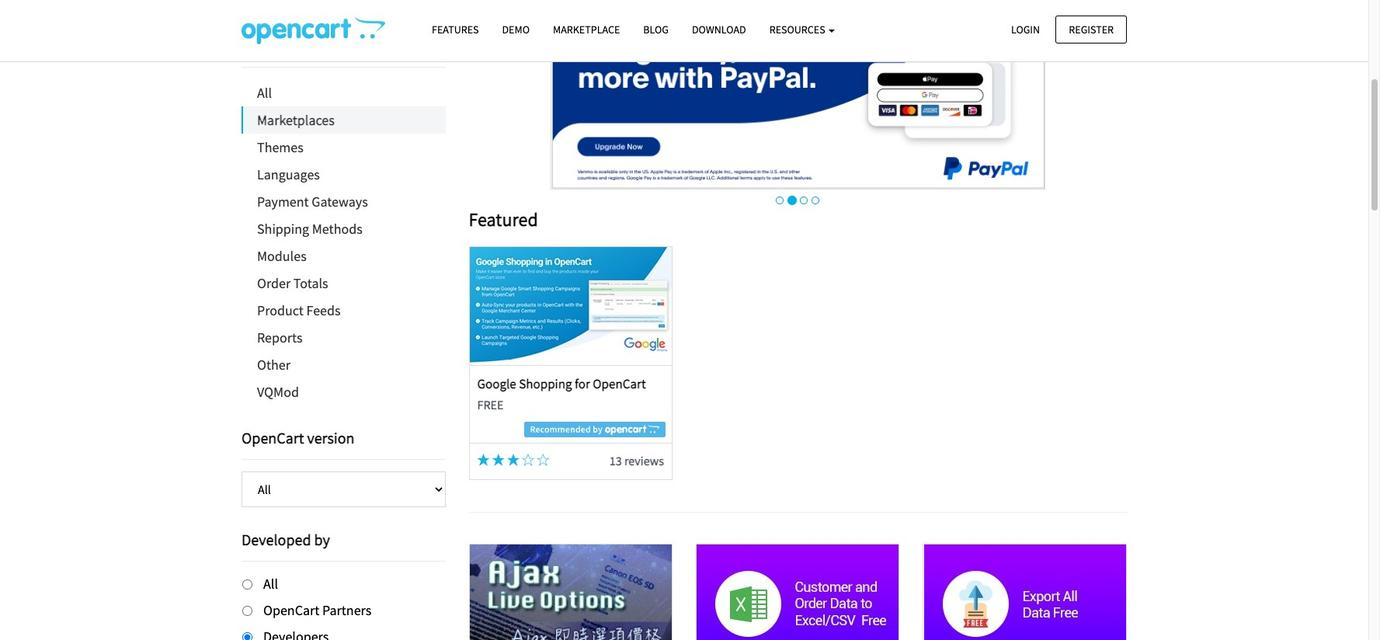 Task type: locate. For each thing, give the bounding box(es) containing it.
payment gateways link
[[242, 188, 446, 215]]

order totals link
[[242, 270, 446, 297]]

opencart - marketplace image
[[242, 16, 385, 44]]

version
[[307, 428, 355, 447]]

languages link
[[242, 161, 446, 188]]

13
[[610, 453, 622, 469]]

payment gateways
[[257, 193, 368, 211]]

2 horizontal spatial star light image
[[507, 454, 520, 466]]

login
[[1011, 22, 1040, 36]]

product feeds link
[[242, 297, 446, 324]]

for
[[575, 376, 590, 393]]

order
[[257, 274, 291, 292]]

opencart for opencart version
[[242, 428, 304, 447]]

download
[[692, 23, 746, 37]]

star light image
[[477, 454, 490, 466], [492, 454, 505, 466], [507, 454, 520, 466]]

shopping
[[519, 376, 572, 393]]

vqmod link
[[242, 378, 446, 406]]

features link
[[420, 16, 491, 44]]

free
[[477, 397, 504, 412]]

star light o image
[[522, 454, 535, 466]]

all
[[257, 84, 272, 102], [263, 575, 278, 593]]

0 vertical spatial opencart
[[593, 376, 646, 393]]

modules
[[257, 247, 307, 265]]

opencart for opencart partners
[[263, 601, 320, 619]]

1 star light image from the left
[[477, 454, 490, 466]]

1 horizontal spatial star light image
[[492, 454, 505, 466]]

themes link
[[242, 134, 446, 161]]

[free] ajax update option price image
[[470, 545, 672, 640]]

all down developed
[[263, 575, 278, 593]]

opencart right for
[[593, 376, 646, 393]]

marketplaces link
[[243, 106, 446, 134]]

opencart
[[593, 376, 646, 393], [242, 428, 304, 447], [263, 601, 320, 619]]

3 star light image from the left
[[507, 454, 520, 466]]

login link
[[998, 15, 1053, 43]]

developed
[[242, 530, 311, 549]]

languages
[[257, 165, 320, 183]]

reports
[[257, 329, 303, 346]]

google
[[477, 376, 516, 393]]

opencart down "vqmod"
[[242, 428, 304, 447]]

blog
[[643, 23, 669, 37]]

shipping
[[257, 220, 309, 238]]

all up marketplaces
[[257, 84, 272, 102]]

partners
[[322, 601, 372, 619]]

export all data (vqmod) free image
[[924, 545, 1126, 640]]

vqmod
[[257, 383, 299, 401]]

resources
[[770, 23, 828, 37]]

demo
[[502, 23, 530, 37]]

None radio
[[242, 580, 252, 590], [242, 606, 252, 616], [242, 632, 252, 640], [242, 580, 252, 590], [242, 606, 252, 616], [242, 632, 252, 640]]

totals
[[293, 274, 328, 292]]

gateways
[[312, 193, 368, 211]]

register link
[[1056, 15, 1127, 43]]

2 star light image from the left
[[492, 454, 505, 466]]

1 vertical spatial opencart
[[242, 428, 304, 447]]

blog link
[[632, 16, 680, 44]]

resources link
[[758, 16, 847, 44]]

opencart left partners
[[263, 601, 320, 619]]

category
[[242, 36, 300, 55]]

0 horizontal spatial star light image
[[477, 454, 490, 466]]

2 vertical spatial opencart
[[263, 601, 320, 619]]



Task type: describe. For each thing, give the bounding box(es) containing it.
star light o image
[[537, 454, 549, 466]]

google shopping for opencart free
[[477, 376, 646, 412]]

reviews
[[625, 453, 664, 469]]

themes
[[257, 138, 304, 156]]

product
[[257, 301, 304, 319]]

feeds
[[306, 301, 341, 319]]

featured
[[469, 207, 538, 231]]

google shopping for opencart link
[[477, 376, 646, 393]]

order totals
[[257, 274, 328, 292]]

0 vertical spatial all
[[257, 84, 272, 102]]

methods
[[312, 220, 363, 238]]

modules link
[[242, 242, 446, 270]]

shipping methods link
[[242, 215, 446, 242]]

customer and order data to excel/csv (vqmod) free image
[[697, 545, 899, 640]]

features
[[432, 23, 479, 37]]

other link
[[242, 351, 446, 378]]

opencart version
[[242, 428, 355, 447]]

shipping methods
[[257, 220, 363, 238]]

all link
[[242, 79, 446, 106]]

paypal payment gateway image
[[551, 0, 1045, 189]]

marketplaces
[[257, 111, 335, 129]]

download link
[[680, 16, 758, 44]]

opencart inside "google shopping for opencart free"
[[593, 376, 646, 393]]

developed by
[[242, 530, 330, 549]]

payment
[[257, 193, 309, 211]]

register
[[1069, 22, 1114, 36]]

opencart partners
[[263, 601, 372, 619]]

product feeds
[[257, 301, 341, 319]]

1 vertical spatial all
[[263, 575, 278, 593]]

demo link
[[491, 16, 541, 44]]

reports link
[[242, 324, 446, 351]]

13 reviews
[[610, 453, 664, 469]]

marketplace link
[[541, 16, 632, 44]]

by
[[314, 530, 330, 549]]

google shopping for opencart image
[[470, 247, 672, 365]]

other
[[257, 356, 291, 374]]

marketplace
[[553, 23, 620, 37]]



Task type: vqa. For each thing, say whether or not it's contained in the screenshot.
2nd the star light o icon from left
yes



